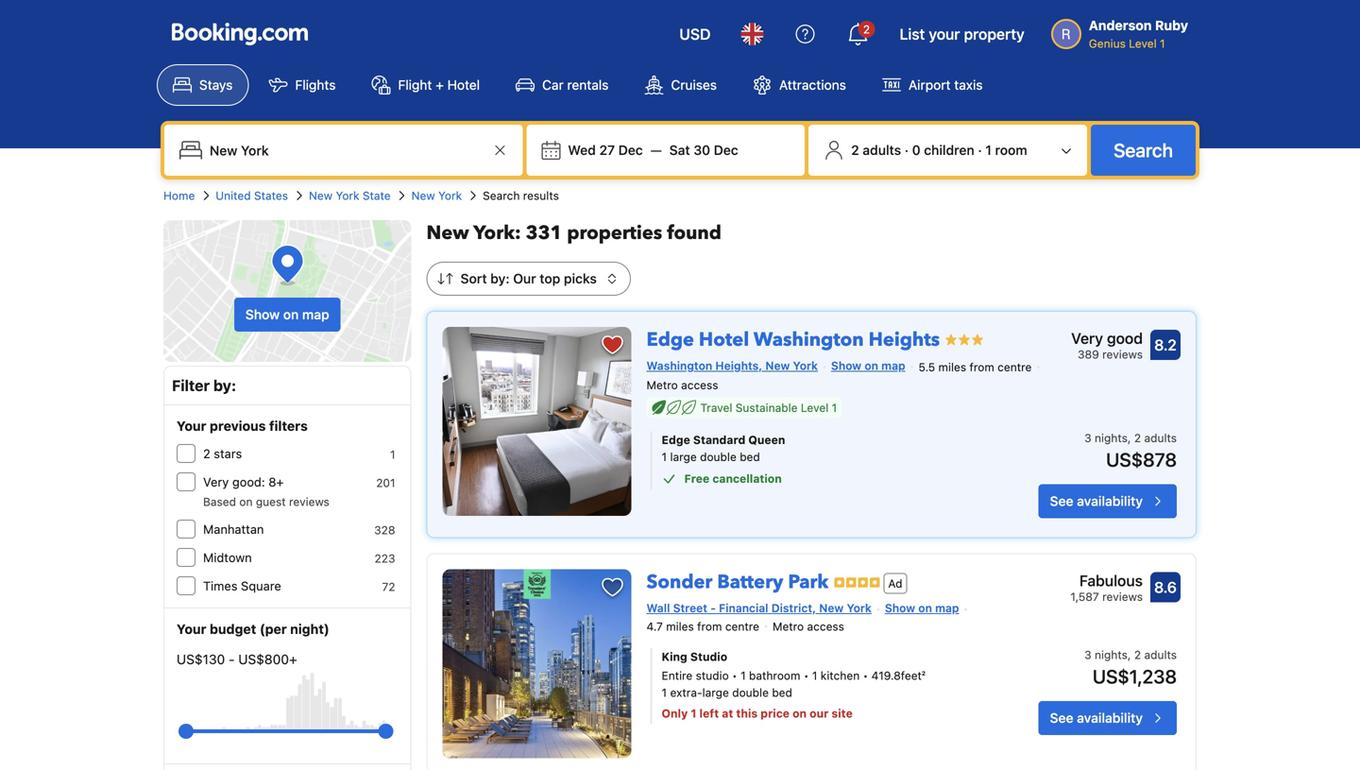 Task type: vqa. For each thing, say whether or not it's contained in the screenshot.
ASK A QUESTION BUTTON
no



Task type: locate. For each thing, give the bounding box(es) containing it.
1 vertical spatial -
[[229, 652, 235, 667]]

1 horizontal spatial very
[[1072, 329, 1104, 347]]

3 inside 3 nights , 2 adults us$1,238
[[1085, 648, 1092, 661]]

1 horizontal spatial from
[[970, 360, 995, 374]]

1 dec from the left
[[619, 142, 643, 158]]

manhattan
[[203, 522, 264, 536]]

0 vertical spatial metro
[[647, 379, 678, 392]]

from for 5.5
[[970, 360, 995, 374]]

389
[[1078, 348, 1100, 361]]

show on map
[[246, 307, 330, 322], [831, 359, 906, 372], [885, 602, 960, 615]]

0 vertical spatial miles
[[939, 360, 967, 374]]

2 up us$1,238
[[1135, 648, 1142, 661]]

2 vertical spatial adults
[[1145, 648, 1177, 661]]

sonder battery park image
[[443, 569, 632, 758]]

by: for filter
[[213, 377, 236, 395]]

miles inside the 5.5 miles from centre metro access
[[939, 360, 967, 374]]

1 vertical spatial ,
[[1128, 648, 1132, 661]]

level down anderson
[[1129, 37, 1157, 50]]

0 vertical spatial large
[[670, 450, 697, 464]]

1 vertical spatial reviews
[[289, 495, 330, 508]]

0 horizontal spatial bed
[[740, 450, 760, 464]]

york up king studio link
[[847, 602, 872, 615]]

adults
[[863, 142, 902, 158], [1145, 432, 1177, 445], [1145, 648, 1177, 661]]

1 vertical spatial large
[[703, 686, 729, 699]]

1 horizontal spatial map
[[882, 359, 906, 372]]

show for sonder battery park
[[885, 602, 916, 615]]

0 vertical spatial ,
[[1128, 432, 1132, 445]]

0 vertical spatial map
[[302, 307, 330, 322]]

this
[[737, 707, 758, 720]]

us$130
[[177, 652, 225, 667]]

0 vertical spatial see availability link
[[1039, 484, 1177, 518]]

+
[[436, 77, 444, 93]]

0 vertical spatial hotel
[[448, 77, 480, 93]]

1 3 from the top
[[1085, 432, 1092, 445]]

edge up washington heights, new york
[[647, 327, 694, 353]]

1 right studio
[[741, 669, 746, 682]]

0 horizontal spatial hotel
[[448, 77, 480, 93]]

2 horizontal spatial map
[[936, 602, 960, 615]]

from right 5.5
[[970, 360, 995, 374]]

wed 27 dec button
[[561, 133, 651, 167]]

1 your from the top
[[177, 418, 206, 434]]

see availability link down the us$878 at the right bottom
[[1039, 484, 1177, 518]]

2 see from the top
[[1050, 710, 1074, 726]]

0 vertical spatial adults
[[863, 142, 902, 158]]

0 vertical spatial nights
[[1095, 432, 1128, 445]]

wed 27 dec — sat 30 dec
[[568, 142, 739, 158]]

on
[[283, 307, 299, 322], [865, 359, 879, 372], [239, 495, 253, 508], [919, 602, 933, 615], [793, 707, 807, 720]]

availability down us$1,238
[[1077, 710, 1143, 726]]

miles for 5.5
[[939, 360, 967, 374]]

0 vertical spatial from
[[970, 360, 995, 374]]

edge inside edge standard queen link
[[662, 433, 691, 447]]

0 horizontal spatial centre
[[726, 620, 760, 633]]

0 vertical spatial washington
[[754, 327, 864, 353]]

picks
[[564, 271, 597, 286]]

home link
[[163, 187, 195, 204]]

dec right 27 at the top left of the page
[[619, 142, 643, 158]]

metro down 'district,'
[[773, 620, 804, 633]]

0 horizontal spatial ·
[[905, 142, 909, 158]]

1 horizontal spatial by:
[[491, 271, 510, 286]]

adults up us$1,238
[[1145, 648, 1177, 661]]

0 horizontal spatial miles
[[666, 620, 694, 633]]

0 vertical spatial edge
[[647, 327, 694, 353]]

1 vertical spatial show
[[831, 359, 862, 372]]

0 horizontal spatial washington
[[647, 359, 713, 372]]

double
[[700, 450, 737, 464], [733, 686, 769, 699]]

1 vertical spatial very
[[203, 475, 229, 489]]

york:
[[474, 220, 521, 246]]

new down the new york
[[427, 220, 469, 246]]

0 vertical spatial your
[[177, 418, 206, 434]]

0 horizontal spatial •
[[732, 669, 738, 682]]

sonder
[[647, 569, 713, 595]]

2 for 2 adults · 0 children · 1 room
[[852, 142, 860, 158]]

1 see availability from the top
[[1050, 493, 1143, 509]]

washington up the 5.5 miles from centre metro access
[[754, 327, 864, 353]]

edge
[[647, 327, 694, 353], [662, 433, 691, 447]]

3 inside 3 nights , 2 adults us$878
[[1085, 432, 1092, 445]]

group
[[186, 716, 386, 746]]

sonder battery park link
[[647, 562, 829, 595]]

dec
[[619, 142, 643, 158], [714, 142, 739, 158]]

double down standard
[[700, 450, 737, 464]]

nights inside 3 nights , 2 adults us$1,238
[[1095, 648, 1128, 661]]

, inside 3 nights , 2 adults us$878
[[1128, 432, 1132, 445]]

0 vertical spatial reviews
[[1103, 348, 1143, 361]]

metro
[[647, 379, 678, 392], [773, 620, 804, 633]]

level up edge standard queen link
[[801, 401, 829, 415]]

sort by: our top picks
[[461, 271, 597, 286]]

centre inside the 5.5 miles from centre metro access
[[998, 360, 1032, 374]]

anderson ruby genius level 1
[[1089, 17, 1189, 50]]

centre
[[998, 360, 1032, 374], [726, 620, 760, 633]]

map for edge hotel washington heights
[[882, 359, 906, 372]]

1 horizontal spatial ·
[[978, 142, 982, 158]]

1
[[1160, 37, 1166, 50], [986, 142, 992, 158], [832, 401, 837, 415], [390, 448, 396, 461], [662, 450, 667, 464], [741, 669, 746, 682], [813, 669, 818, 682], [662, 686, 667, 699], [691, 707, 697, 720]]

2 horizontal spatial •
[[863, 669, 869, 682]]

1 nights from the top
[[1095, 432, 1128, 445]]

1 horizontal spatial -
[[711, 602, 716, 615]]

metro down washington heights, new york
[[647, 379, 678, 392]]

1 vertical spatial metro
[[773, 620, 804, 633]]

1 horizontal spatial hotel
[[699, 327, 750, 353]]

1 horizontal spatial metro
[[773, 620, 804, 633]]

access
[[681, 379, 719, 392], [807, 620, 845, 633]]

1 horizontal spatial bed
[[772, 686, 793, 699]]

3
[[1085, 432, 1092, 445], [1085, 648, 1092, 661]]

0 horizontal spatial access
[[681, 379, 719, 392]]

edge standard queen
[[662, 433, 786, 447]]

map
[[302, 307, 330, 322], [882, 359, 906, 372], [936, 602, 960, 615]]

0 horizontal spatial map
[[302, 307, 330, 322]]

0 vertical spatial show
[[246, 307, 280, 322]]

hotel
[[448, 77, 480, 93], [699, 327, 750, 353]]

nights
[[1095, 432, 1128, 445], [1095, 648, 1128, 661]]

adults inside 3 nights , 2 adults us$1,238
[[1145, 648, 1177, 661]]

flight + hotel link
[[356, 64, 496, 106]]

· right children
[[978, 142, 982, 158]]

see for sonder battery park
[[1050, 710, 1074, 726]]

1 inside the anderson ruby genius level 1
[[1160, 37, 1166, 50]]

1 down ruby
[[1160, 37, 1166, 50]]

centre left 389
[[998, 360, 1032, 374]]

0 horizontal spatial very
[[203, 475, 229, 489]]

see availability down us$1,238
[[1050, 710, 1143, 726]]

hotel up washington heights, new york
[[699, 327, 750, 353]]

centre for 5.5 miles from centre metro access
[[998, 360, 1032, 374]]

your for your previous filters
[[177, 418, 206, 434]]

your down filter
[[177, 418, 206, 434]]

2 · from the left
[[978, 142, 982, 158]]

king studio entire studio • 1 bathroom • 1 kitchen • 419.8feet² 1 extra-large double bed only 1 left at this price on our site
[[662, 650, 926, 720]]

1 horizontal spatial access
[[807, 620, 845, 633]]

1 down king studio link
[[813, 669, 818, 682]]

2 inside 3 nights , 2 adults us$1,238
[[1135, 648, 1142, 661]]

1 vertical spatial access
[[807, 620, 845, 633]]

2 • from the left
[[804, 669, 809, 682]]

, inside 3 nights , 2 adults us$1,238
[[1128, 648, 1132, 661]]

reviews for good
[[1103, 348, 1143, 361]]

1 horizontal spatial miles
[[939, 360, 967, 374]]

nights up the us$878 at the right bottom
[[1095, 432, 1128, 445]]

0 horizontal spatial -
[[229, 652, 235, 667]]

bed inside king studio entire studio • 1 bathroom • 1 kitchen • 419.8feet² 1 extra-large double bed only 1 left at this price on our site
[[772, 686, 793, 699]]

1 vertical spatial see availability
[[1050, 710, 1143, 726]]

1 horizontal spatial dec
[[714, 142, 739, 158]]

see for edge hotel washington heights
[[1050, 493, 1074, 509]]

1 vertical spatial from
[[698, 620, 722, 633]]

0 vertical spatial 3
[[1085, 432, 1092, 445]]

flight + hotel
[[398, 77, 480, 93]]

• down king studio link
[[804, 669, 809, 682]]

large
[[670, 450, 697, 464], [703, 686, 729, 699]]

edge hotel washington heights link
[[647, 319, 940, 353]]

1 horizontal spatial large
[[703, 686, 729, 699]]

1 vertical spatial availability
[[1077, 710, 1143, 726]]

3 • from the left
[[863, 669, 869, 682]]

found
[[667, 220, 722, 246]]

0 horizontal spatial show
[[246, 307, 280, 322]]

see availability
[[1050, 493, 1143, 509], [1050, 710, 1143, 726]]

only
[[662, 707, 688, 720]]

flight
[[398, 77, 432, 93]]

1 see availability link from the top
[[1039, 484, 1177, 518]]

washington up travel
[[647, 359, 713, 372]]

car rentals
[[542, 77, 609, 93]]

show
[[246, 307, 280, 322], [831, 359, 862, 372], [885, 602, 916, 615]]

studio
[[691, 650, 728, 663]]

large up free
[[670, 450, 697, 464]]

room
[[996, 142, 1028, 158]]

your up us$130
[[177, 621, 206, 637]]

2 vertical spatial map
[[936, 602, 960, 615]]

reviews down good
[[1103, 348, 1143, 361]]

1 vertical spatial miles
[[666, 620, 694, 633]]

1 vertical spatial search
[[483, 189, 520, 202]]

guest
[[256, 495, 286, 508]]

2 see availability link from the top
[[1039, 701, 1177, 735]]

see availability down 3 nights , 2 adults us$878
[[1050, 493, 1143, 509]]

dec right "30" at right top
[[714, 142, 739, 158]]

1 , from the top
[[1128, 432, 1132, 445]]

anderson
[[1089, 17, 1152, 33]]

• right kitchen
[[863, 669, 869, 682]]

1 vertical spatial centre
[[726, 620, 760, 633]]

new for new york: 331 properties found
[[427, 220, 469, 246]]

2 left stars
[[203, 446, 211, 461]]

3 down 389
[[1085, 432, 1092, 445]]

0 horizontal spatial level
[[801, 401, 829, 415]]

0 horizontal spatial from
[[698, 620, 722, 633]]

• right studio
[[732, 669, 738, 682]]

1 vertical spatial 3
[[1085, 648, 1092, 661]]

adults left 0
[[863, 142, 902, 158]]

0 vertical spatial availability
[[1077, 493, 1143, 509]]

stays link
[[157, 64, 249, 106]]

· left 0
[[905, 142, 909, 158]]

very inside very good 389 reviews
[[1072, 329, 1104, 347]]

0 horizontal spatial search
[[483, 189, 520, 202]]

328
[[374, 523, 396, 537]]

0 vertical spatial see
[[1050, 493, 1074, 509]]

centre down the "financial"
[[726, 620, 760, 633]]

access inside the 5.5 miles from centre metro access
[[681, 379, 719, 392]]

new right state
[[412, 189, 435, 202]]

0 horizontal spatial by:
[[213, 377, 236, 395]]

0 vertical spatial very
[[1072, 329, 1104, 347]]

1 vertical spatial by:
[[213, 377, 236, 395]]

queen
[[749, 433, 786, 447]]

3 for sonder battery park
[[1085, 648, 1092, 661]]

- up 4.7 miles from centre
[[711, 602, 716, 615]]

double up this
[[733, 686, 769, 699]]

27
[[600, 142, 615, 158]]

2 availability from the top
[[1077, 710, 1143, 726]]

see availability link for edge hotel washington heights
[[1039, 484, 1177, 518]]

2
[[864, 23, 870, 36], [852, 142, 860, 158], [1135, 432, 1142, 445], [203, 446, 211, 461], [1135, 648, 1142, 661]]

miles for 4.7
[[666, 620, 694, 633]]

reviews inside very good 389 reviews
[[1103, 348, 1143, 361]]

show on map inside button
[[246, 307, 330, 322]]

access up king studio link
[[807, 620, 845, 633]]

miles right 5.5
[[939, 360, 967, 374]]

reviews down the fabulous
[[1103, 590, 1143, 604]]

edge up 1 large double bed
[[662, 433, 691, 447]]

access up travel
[[681, 379, 719, 392]]

0 vertical spatial level
[[1129, 37, 1157, 50]]

adults up the us$878 at the right bottom
[[1145, 432, 1177, 445]]

1 • from the left
[[732, 669, 738, 682]]

1 horizontal spatial search
[[1114, 139, 1174, 161]]

square
[[241, 579, 281, 593]]

•
[[732, 669, 738, 682], [804, 669, 809, 682], [863, 669, 869, 682]]

list your property link
[[889, 11, 1036, 57]]

nights inside 3 nights , 2 adults us$878
[[1095, 432, 1128, 445]]

by: left our
[[491, 271, 510, 286]]

by: right filter
[[213, 377, 236, 395]]

new down edge hotel washington heights
[[766, 359, 790, 372]]

top
[[540, 271, 561, 286]]

times square
[[203, 579, 281, 593]]

large down studio
[[703, 686, 729, 699]]

miles
[[939, 360, 967, 374], [666, 620, 694, 633]]

0 horizontal spatial dec
[[619, 142, 643, 158]]

1 horizontal spatial centre
[[998, 360, 1032, 374]]

0 vertical spatial by:
[[491, 271, 510, 286]]

see availability for edge hotel washington heights
[[1050, 493, 1143, 509]]

map for sonder battery park
[[936, 602, 960, 615]]

from inside the 5.5 miles from centre metro access
[[970, 360, 995, 374]]

availability down the us$878 at the right bottom
[[1077, 493, 1143, 509]]

on inside king studio entire studio • 1 bathroom • 1 kitchen • 419.8feet² 1 extra-large double bed only 1 left at this price on our site
[[793, 707, 807, 720]]

very for good:
[[203, 475, 229, 489]]

, up the us$878 at the right bottom
[[1128, 432, 1132, 445]]

metro inside the 5.5 miles from centre metro access
[[647, 379, 678, 392]]

5.5 miles from centre metro access
[[647, 360, 1032, 392]]

1 availability from the top
[[1077, 493, 1143, 509]]

nights up us$1,238
[[1095, 648, 1128, 661]]

0 horizontal spatial metro
[[647, 379, 678, 392]]

1 vertical spatial map
[[882, 359, 906, 372]]

201
[[376, 476, 396, 489]]

0 vertical spatial search
[[1114, 139, 1174, 161]]

Where are you going? field
[[202, 133, 489, 167]]

search for search
[[1114, 139, 1174, 161]]

1 vertical spatial nights
[[1095, 648, 1128, 661]]

times
[[203, 579, 238, 593]]

search inside button
[[1114, 139, 1174, 161]]

2 your from the top
[[177, 621, 206, 637]]

see availability link down us$1,238
[[1039, 701, 1177, 735]]

very up based
[[203, 475, 229, 489]]

miles down the street
[[666, 620, 694, 633]]

, for sonder battery park
[[1128, 648, 1132, 661]]

by: for sort
[[491, 271, 510, 286]]

2 up the us$878 at the right bottom
[[1135, 432, 1142, 445]]

, up us$1,238
[[1128, 648, 1132, 661]]

0 horizontal spatial large
[[670, 450, 697, 464]]

1 vertical spatial show on map
[[831, 359, 906, 372]]

2 vertical spatial reviews
[[1103, 590, 1143, 604]]

financial
[[719, 602, 769, 615]]

1 vertical spatial see
[[1050, 710, 1074, 726]]

3 nights , 2 adults us$878
[[1085, 432, 1177, 471]]

good
[[1107, 329, 1143, 347]]

new right states
[[309, 189, 333, 202]]

1 left room at the top of the page
[[986, 142, 992, 158]]

1 vertical spatial washington
[[647, 359, 713, 372]]

hotel right +
[[448, 77, 480, 93]]

very up 389
[[1072, 329, 1104, 347]]

-
[[711, 602, 716, 615], [229, 652, 235, 667]]

fabulous
[[1080, 572, 1143, 590]]

2 see availability from the top
[[1050, 710, 1143, 726]]

fabulous element
[[1071, 569, 1143, 592]]

- down the "budget"
[[229, 652, 235, 667]]

level
[[1129, 37, 1157, 50], [801, 401, 829, 415]]

1 see from the top
[[1050, 493, 1074, 509]]

0 vertical spatial see availability
[[1050, 493, 1143, 509]]

2 left 0
[[852, 142, 860, 158]]

0 vertical spatial access
[[681, 379, 719, 392]]

bed up cancellation
[[740, 450, 760, 464]]

·
[[905, 142, 909, 158], [978, 142, 982, 158]]

2 left list
[[864, 23, 870, 36]]

availability for edge hotel washington heights
[[1077, 493, 1143, 509]]

1 vertical spatial edge
[[662, 433, 691, 447]]

very for good
[[1072, 329, 1104, 347]]

1 vertical spatial see availability link
[[1039, 701, 1177, 735]]

from down the street
[[698, 620, 722, 633]]

1 vertical spatial bed
[[772, 686, 793, 699]]

0 vertical spatial centre
[[998, 360, 1032, 374]]

search for search results
[[483, 189, 520, 202]]

1 vertical spatial your
[[177, 621, 206, 637]]

map inside button
[[302, 307, 330, 322]]

edge inside the edge hotel washington heights link
[[647, 327, 694, 353]]

1 vertical spatial level
[[801, 401, 829, 415]]

0 vertical spatial bed
[[740, 450, 760, 464]]

list your property
[[900, 25, 1025, 43]]

reviews right 'guest'
[[289, 495, 330, 508]]

list
[[900, 25, 925, 43]]

adults inside 3 nights , 2 adults us$878
[[1145, 432, 1177, 445]]

new york link
[[412, 187, 462, 204]]

2 , from the top
[[1128, 648, 1132, 661]]

united
[[216, 189, 251, 202]]

new for new york
[[412, 189, 435, 202]]

1 down edge standard queen
[[662, 450, 667, 464]]

your
[[177, 418, 206, 434], [177, 621, 206, 637]]

edge hotel washington heights image
[[443, 327, 632, 516]]

2 vertical spatial show on map
[[885, 602, 960, 615]]

nights for sonder battery park
[[1095, 648, 1128, 661]]

bathroom
[[749, 669, 801, 682]]

3 down "1,587"
[[1085, 648, 1092, 661]]

1 left left
[[691, 707, 697, 720]]

1 vertical spatial double
[[733, 686, 769, 699]]

0 vertical spatial -
[[711, 602, 716, 615]]

2 vertical spatial show
[[885, 602, 916, 615]]

2 3 from the top
[[1085, 648, 1092, 661]]

nights for edge hotel washington heights
[[1095, 432, 1128, 445]]

1 horizontal spatial level
[[1129, 37, 1157, 50]]

show inside button
[[246, 307, 280, 322]]

from for 4.7
[[698, 620, 722, 633]]

edge for edge hotel washington heights
[[647, 327, 694, 353]]

2 nights from the top
[[1095, 648, 1128, 661]]

bed down bathroom
[[772, 686, 793, 699]]

1 horizontal spatial •
[[804, 669, 809, 682]]



Task type: describe. For each thing, give the bounding box(es) containing it.
—
[[651, 142, 662, 158]]

rentals
[[567, 77, 609, 93]]

taxis
[[955, 77, 983, 93]]

wall
[[647, 602, 670, 615]]

sat 30 dec button
[[662, 133, 746, 167]]

very good 389 reviews
[[1072, 329, 1143, 361]]

1 large double bed
[[662, 450, 760, 464]]

1 · from the left
[[905, 142, 909, 158]]

york left state
[[336, 189, 360, 202]]

see availability for sonder battery park
[[1050, 710, 1143, 726]]

adults for washington
[[1145, 432, 1177, 445]]

studio
[[696, 669, 729, 682]]

usd button
[[668, 11, 722, 57]]

ruby
[[1156, 17, 1189, 33]]

travel sustainable level 1
[[701, 401, 837, 415]]

edge hotel washington heights
[[647, 327, 940, 353]]

2 for 2
[[864, 23, 870, 36]]

223
[[375, 552, 396, 565]]

property
[[964, 25, 1025, 43]]

1 inside dropdown button
[[986, 142, 992, 158]]

york down edge hotel washington heights
[[793, 359, 818, 372]]

show for edge hotel washington heights
[[831, 359, 862, 372]]

metro access
[[773, 620, 845, 633]]

8+
[[269, 475, 284, 489]]

search results
[[483, 189, 559, 202]]

very good element
[[1072, 327, 1143, 350]]

us$130 - us$800+
[[177, 652, 297, 667]]

heights
[[869, 327, 940, 353]]

1 horizontal spatial washington
[[754, 327, 864, 353]]

wed
[[568, 142, 596, 158]]

2 for 2 stars
[[203, 446, 211, 461]]

search results updated. new york: 331 properties found. element
[[427, 220, 1197, 247]]

heights,
[[716, 359, 763, 372]]

availability for sonder battery park
[[1077, 710, 1143, 726]]

state
[[363, 189, 391, 202]]

new york state
[[309, 189, 391, 202]]

see availability link for sonder battery park
[[1039, 701, 1177, 735]]

new york: 331 properties found
[[427, 220, 722, 246]]

your previous filters
[[177, 418, 308, 434]]

your for your budget (per night)
[[177, 621, 206, 637]]

airport
[[909, 77, 951, 93]]

2 button
[[836, 11, 881, 57]]

show on map for sonder battery park
[[885, 602, 960, 615]]

1 up '201'
[[390, 448, 396, 461]]

reviews for on
[[289, 495, 330, 508]]

scored 8.6 element
[[1151, 572, 1181, 603]]

car rentals link
[[500, 64, 625, 106]]

331
[[526, 220, 563, 246]]

sort
[[461, 271, 487, 286]]

show on map for edge hotel washington heights
[[831, 359, 906, 372]]

scored 8.2 element
[[1151, 330, 1181, 360]]

0
[[913, 142, 921, 158]]

standard
[[693, 433, 746, 447]]

king studio link
[[662, 648, 981, 665]]

4.7 miles from centre
[[647, 620, 760, 633]]

new up the 'metro access'
[[820, 602, 844, 615]]

level inside the anderson ruby genius level 1
[[1129, 37, 1157, 50]]

72
[[382, 580, 396, 593]]

filter by:
[[172, 377, 236, 395]]

your account menu anderson ruby genius level 1 element
[[1052, 9, 1196, 52]]

us$1,238
[[1093, 665, 1177, 687]]

filters
[[269, 418, 308, 434]]

reviews inside fabulous 1,587 reviews
[[1103, 590, 1143, 604]]

1,587
[[1071, 590, 1100, 604]]

8.2
[[1155, 336, 1177, 354]]

previous
[[210, 418, 266, 434]]

2 dec from the left
[[714, 142, 739, 158]]

united states
[[216, 189, 288, 202]]

edge standard queen link
[[662, 432, 981, 449]]

park
[[788, 569, 829, 595]]

3 for edge hotel washington heights
[[1085, 432, 1092, 445]]

1 down entire
[[662, 686, 667, 699]]

, for edge hotel washington heights
[[1128, 432, 1132, 445]]

adults inside dropdown button
[[863, 142, 902, 158]]

adults for park
[[1145, 648, 1177, 661]]

booking.com image
[[172, 23, 308, 45]]

sonder battery park
[[647, 569, 829, 595]]

cancellation
[[713, 472, 782, 485]]

double inside king studio entire studio • 1 bathroom • 1 kitchen • 419.8feet² 1 extra-large double bed only 1 left at this price on our site
[[733, 686, 769, 699]]

1 down the 5.5 miles from centre metro access
[[832, 401, 837, 415]]

airport taxis link
[[866, 64, 999, 106]]

free
[[685, 472, 710, 485]]

0 vertical spatial double
[[700, 450, 737, 464]]

york left search results at the left
[[439, 189, 462, 202]]

battery
[[718, 569, 784, 595]]

genius
[[1089, 37, 1126, 50]]

edge for edge standard queen
[[662, 433, 691, 447]]

ad
[[889, 577, 903, 590]]

us$878
[[1107, 449, 1177, 471]]

washington heights, new york
[[647, 359, 818, 372]]

2 inside 3 nights , 2 adults us$878
[[1135, 432, 1142, 445]]

4.7
[[647, 620, 663, 633]]

1 vertical spatial hotel
[[699, 327, 750, 353]]

30
[[694, 142, 711, 158]]

centre for 4.7 miles from centre
[[726, 620, 760, 633]]

results
[[523, 189, 559, 202]]

at
[[722, 707, 734, 720]]

2 adults · 0 children · 1 room button
[[817, 132, 1080, 168]]

8.6
[[1155, 578, 1177, 596]]

large inside king studio entire studio • 1 bathroom • 1 kitchen • 419.8feet² 1 extra-large double bed only 1 left at this price on our site
[[703, 686, 729, 699]]

travel
[[701, 401, 733, 415]]

sustainable
[[736, 401, 798, 415]]

on inside button
[[283, 307, 299, 322]]

extra-
[[670, 686, 703, 699]]

price
[[761, 707, 790, 720]]

district,
[[772, 602, 817, 615]]

cruises link
[[629, 64, 733, 106]]

2 adults · 0 children · 1 room
[[852, 142, 1028, 158]]

stars
[[214, 446, 242, 461]]

very good: 8+
[[203, 475, 284, 489]]

cruises
[[671, 77, 717, 93]]

new york state link
[[309, 187, 391, 204]]

new for new york state
[[309, 189, 333, 202]]

5.5
[[919, 360, 936, 374]]

united states link
[[216, 187, 288, 204]]

budget
[[210, 621, 256, 637]]

based
[[203, 495, 236, 508]]

419.8feet²
[[872, 669, 926, 682]]

attractions link
[[737, 64, 863, 106]]

kitchen
[[821, 669, 860, 682]]

us$800+
[[238, 652, 297, 667]]

home
[[163, 189, 195, 202]]



